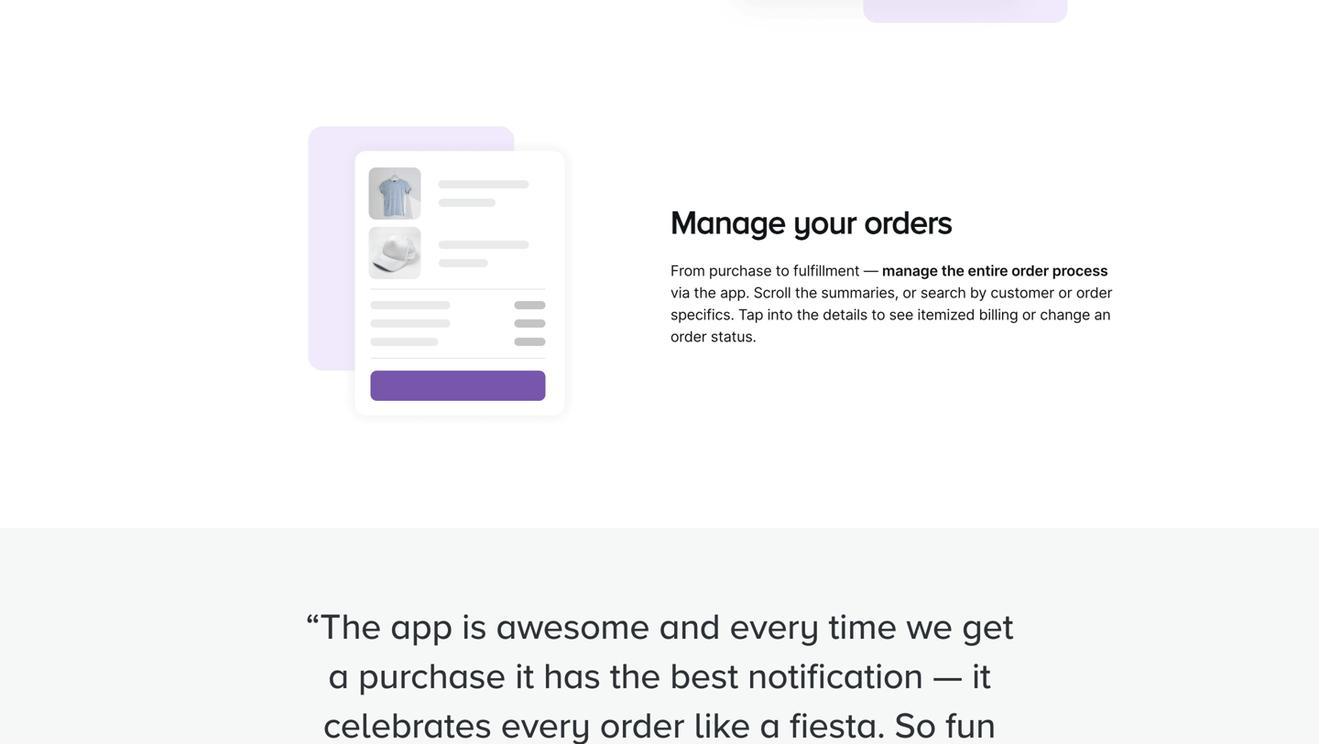 Task type: describe. For each thing, give the bounding box(es) containing it.
purchase inside the ""the app is awesome and every time we get a purchase it has the best notification — it celebrates every order like a fiesta. so f"
[[358, 655, 506, 696]]

order down specifics.
[[671, 328, 707, 346]]

and
[[659, 606, 720, 647]]

the up specifics.
[[694, 284, 716, 302]]

via
[[671, 284, 690, 302]]

notification
[[748, 655, 924, 696]]

details
[[823, 306, 868, 324]]

1 vertical spatial a
[[760, 705, 780, 745]]

tap
[[738, 306, 763, 324]]

has
[[543, 655, 601, 696]]

the up search on the top of the page
[[942, 262, 964, 280]]

celebrates
[[323, 705, 492, 745]]

into
[[767, 306, 793, 324]]

the right into
[[797, 306, 819, 324]]

search
[[921, 284, 966, 302]]

1 vertical spatial to
[[872, 306, 885, 324]]

0 horizontal spatial a
[[328, 655, 349, 696]]

fiesta.
[[790, 705, 885, 745]]

order up customer
[[1012, 262, 1049, 280]]

billing
[[979, 306, 1018, 324]]

0 horizontal spatial every
[[501, 705, 591, 745]]

time
[[829, 606, 897, 647]]

0 horizontal spatial or
[[903, 284, 917, 302]]

purchase inside from purchase to fulfillment — manage the entire order process via the app. scroll the summaries, or search by customer or order specifics. tap into the details to see itemized billing or change an order status.
[[709, 262, 772, 280]]

0 horizontal spatial to
[[776, 262, 789, 280]]

2 horizontal spatial or
[[1058, 284, 1072, 302]]

the down fulfillment
[[795, 284, 817, 302]]

we
[[906, 606, 953, 647]]

is
[[462, 606, 487, 647]]

— inside the ""the app is awesome and every time we get a purchase it has the best notification — it celebrates every order like a fiesta. so f"
[[933, 655, 963, 696]]

best
[[670, 655, 738, 696]]

get
[[962, 606, 1014, 647]]

manage
[[882, 262, 938, 280]]

order inside the ""the app is awesome and every time we get a purchase it has the best notification — it celebrates every order like a fiesta. so f"
[[600, 705, 685, 745]]

change
[[1040, 306, 1090, 324]]

manage your orders
[[671, 204, 952, 240]]

scroll
[[754, 284, 791, 302]]



Task type: locate. For each thing, give the bounding box(es) containing it.
process
[[1052, 262, 1108, 280]]

— up summaries, on the right top
[[864, 262, 878, 280]]

purchase up "app."
[[709, 262, 772, 280]]

or down customer
[[1022, 306, 1036, 324]]

the inside the ""the app is awesome and every time we get a purchase it has the best notification — it celebrates every order like a fiesta. so f"
[[610, 655, 661, 696]]

from purchase to fulfillment — manage the entire order process via the app. scroll the summaries, or search by customer or order specifics. tap into the details to see itemized billing or change an order status.
[[671, 262, 1113, 346]]

customer
[[991, 284, 1054, 302]]

0 horizontal spatial purchase
[[358, 655, 506, 696]]

1 horizontal spatial every
[[730, 606, 819, 647]]

so
[[895, 705, 936, 745]]

order up an
[[1076, 284, 1113, 302]]

to
[[776, 262, 789, 280], [872, 306, 885, 324]]

1 horizontal spatial a
[[760, 705, 780, 745]]

a
[[328, 655, 349, 696], [760, 705, 780, 745]]

1 horizontal spatial —
[[933, 655, 963, 696]]

status.
[[711, 328, 756, 346]]

an
[[1094, 306, 1111, 324]]

2 it from the left
[[972, 655, 991, 696]]

app
[[390, 606, 453, 647]]

to up scroll
[[776, 262, 789, 280]]

or up change
[[1058, 284, 1072, 302]]

a right like
[[760, 705, 780, 745]]

order
[[1012, 262, 1049, 280], [1076, 284, 1113, 302], [671, 328, 707, 346], [600, 705, 685, 745]]

by
[[970, 284, 987, 302]]

1 vertical spatial —
[[933, 655, 963, 696]]

1 horizontal spatial it
[[972, 655, 991, 696]]

see
[[889, 306, 913, 324]]

or down manage
[[903, 284, 917, 302]]

1 horizontal spatial purchase
[[709, 262, 772, 280]]

itemized
[[917, 306, 975, 324]]

it
[[515, 655, 534, 696], [972, 655, 991, 696]]

1 horizontal spatial or
[[1022, 306, 1036, 324]]

—
[[864, 262, 878, 280], [933, 655, 963, 696]]

it left has on the bottom left
[[515, 655, 534, 696]]

the right has on the bottom left
[[610, 655, 661, 696]]

purchase down app
[[358, 655, 506, 696]]

from
[[671, 262, 705, 280]]

summaries,
[[821, 284, 899, 302]]

a down the "the at the left bottom of the page
[[328, 655, 349, 696]]

— down we
[[933, 655, 963, 696]]

your
[[793, 204, 856, 240]]

0 vertical spatial to
[[776, 262, 789, 280]]

like
[[694, 705, 751, 745]]

every up 'notification'
[[730, 606, 819, 647]]

the
[[942, 262, 964, 280], [694, 284, 716, 302], [795, 284, 817, 302], [797, 306, 819, 324], [610, 655, 661, 696]]

1 vertical spatial every
[[501, 705, 591, 745]]

app.
[[720, 284, 750, 302]]

0 horizontal spatial it
[[515, 655, 534, 696]]

1 horizontal spatial to
[[872, 306, 885, 324]]

"the app is awesome and every time we get a purchase it has the best notification — it celebrates every order like a fiesta. so f
[[306, 606, 1014, 745]]

specifics.
[[671, 306, 734, 324]]

manage
[[671, 204, 786, 240]]

0 vertical spatial every
[[730, 606, 819, 647]]

order down the best
[[600, 705, 685, 745]]

0 vertical spatial —
[[864, 262, 878, 280]]

every down has on the bottom left
[[501, 705, 591, 745]]

0 horizontal spatial —
[[864, 262, 878, 280]]

orders
[[864, 204, 952, 240]]

or
[[903, 284, 917, 302], [1058, 284, 1072, 302], [1022, 306, 1036, 324]]

0 vertical spatial purchase
[[709, 262, 772, 280]]

0 vertical spatial a
[[328, 655, 349, 696]]

awesome
[[496, 606, 650, 647]]

1 vertical spatial purchase
[[358, 655, 506, 696]]

"the
[[306, 606, 381, 647]]

1 it from the left
[[515, 655, 534, 696]]

purchase
[[709, 262, 772, 280], [358, 655, 506, 696]]

to left the see
[[872, 306, 885, 324]]

— inside from purchase to fulfillment — manage the entire order process via the app. scroll the summaries, or search by customer or order specifics. tap into the details to see itemized billing or change an order status.
[[864, 262, 878, 280]]

every
[[730, 606, 819, 647], [501, 705, 591, 745]]

it down get
[[972, 655, 991, 696]]

fulfillment
[[793, 262, 860, 280]]

entire
[[968, 262, 1008, 280]]



Task type: vqa. For each thing, say whether or not it's contained in the screenshot.
the awesome
yes



